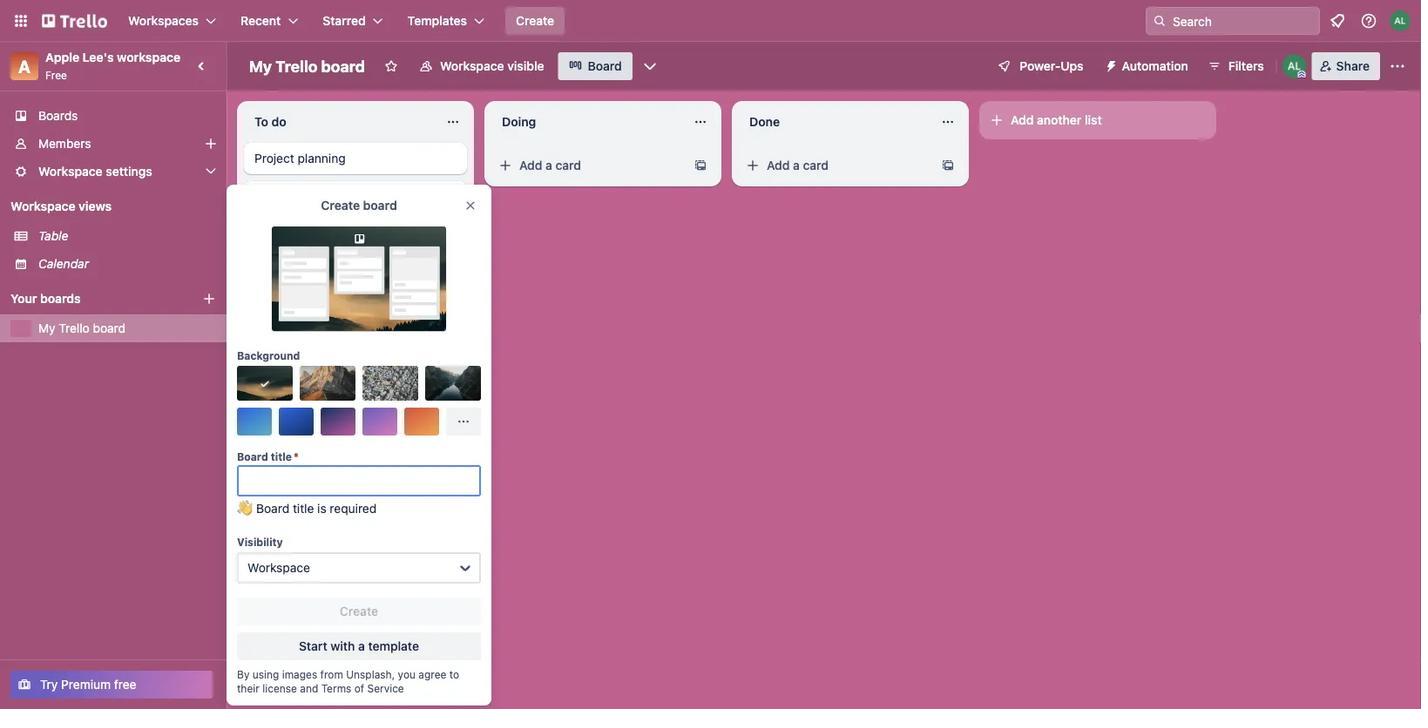 Task type: describe. For each thing, give the bounding box(es) containing it.
another
[[1038, 113, 1082, 127]]

board inside text box
[[321, 57, 365, 75]]

2 vertical spatial board
[[256, 502, 290, 516]]

workspace for workspace settings
[[38, 164, 103, 179]]

0 horizontal spatial title
[[271, 451, 292, 463]]

my trello board inside my trello board text box
[[249, 57, 365, 75]]

add a card for done
[[767, 158, 829, 173]]

a down kickoff meeting
[[298, 228, 305, 242]]

wave image
[[237, 500, 249, 525]]

background
[[237, 350, 300, 362]]

workspace settings
[[38, 164, 152, 179]]

2 vertical spatial create
[[340, 605, 378, 619]]

board for board
[[588, 59, 622, 73]]

add down done
[[767, 158, 790, 173]]

1 vertical spatial create
[[321, 198, 360, 213]]

do
[[272, 115, 287, 129]]

add down doing
[[520, 158, 543, 173]]

add another list
[[1011, 113, 1103, 127]]

images
[[282, 669, 318, 681]]

list
[[1085, 113, 1103, 127]]

Doing text field
[[492, 108, 684, 136]]

try premium free button
[[10, 671, 213, 699]]

👋
[[237, 502, 249, 516]]

primary element
[[0, 0, 1422, 42]]

0 notifications image
[[1328, 10, 1349, 31]]

workspace for workspace views
[[10, 199, 75, 214]]

workspace visible button
[[409, 52, 555, 80]]

a down doing text box in the left of the page
[[546, 158, 553, 173]]

1 vertical spatial title
[[293, 502, 314, 516]]

Done text field
[[739, 108, 931, 136]]

calendar link
[[38, 255, 216, 273]]

filters button
[[1203, 52, 1270, 80]]

views
[[79, 199, 112, 214]]

filters
[[1229, 59, 1265, 73]]

customize views image
[[641, 58, 659, 75]]

to do
[[255, 115, 287, 129]]

Board name text field
[[241, 52, 374, 80]]

license and terms of service
[[263, 683, 404, 695]]

0 horizontal spatial card
[[308, 228, 334, 242]]

card for done
[[803, 158, 829, 173]]

boards
[[38, 109, 78, 123]]

members
[[38, 136, 91, 151]]

kickoff
[[255, 190, 294, 204]]

a down the done text box
[[793, 158, 800, 173]]

search image
[[1153, 14, 1167, 28]]

starred button
[[312, 7, 394, 35]]

apple lee's workspace link
[[45, 50, 181, 65]]

free
[[45, 69, 67, 81]]

share
[[1337, 59, 1371, 73]]

kickoff meeting link
[[255, 188, 457, 206]]

your boards
[[10, 292, 81, 306]]

you
[[398, 669, 416, 681]]

1 vertical spatial my
[[38, 321, 55, 336]]

add down kickoff
[[272, 228, 295, 242]]

your
[[10, 292, 37, 306]]

project
[[255, 151, 294, 166]]

template
[[368, 639, 419, 654]]

workspace for workspace visible
[[440, 59, 504, 73]]

templates
[[408, 14, 467, 28]]

apple
[[45, 50, 79, 65]]

members link
[[0, 130, 227, 158]]

2 vertical spatial board
[[93, 321, 126, 336]]

free
[[114, 678, 136, 692]]

visibility
[[237, 536, 283, 548]]

my trello board inside my trello board link
[[38, 321, 126, 336]]

my inside text box
[[249, 57, 272, 75]]

background element
[[237, 366, 481, 436]]

To do text field
[[244, 108, 436, 136]]

0 horizontal spatial add a card
[[272, 228, 334, 242]]

a link
[[10, 52, 38, 80]]

calendar
[[38, 257, 89, 271]]

*
[[294, 451, 299, 463]]

by
[[237, 669, 250, 681]]

automation
[[1123, 59, 1189, 73]]

from
[[320, 669, 343, 681]]

to
[[450, 669, 460, 681]]

create inside the primary "element"
[[516, 14, 555, 28]]

1 vertical spatial trello
[[59, 321, 90, 336]]

table
[[38, 229, 68, 243]]

power-
[[1020, 59, 1061, 73]]

add a card button for doing
[[492, 152, 687, 180]]

planning
[[298, 151, 346, 166]]

premium
[[61, 678, 111, 692]]

done
[[750, 115, 780, 129]]

automation button
[[1098, 52, 1199, 80]]

a right with
[[358, 639, 365, 654]]

lee's
[[83, 50, 114, 65]]

license
[[263, 683, 297, 695]]

add board image
[[202, 292, 216, 306]]

workspaces button
[[118, 7, 227, 35]]

workspace navigation collapse icon image
[[190, 54, 214, 78]]

board for board title *
[[237, 451, 268, 463]]



Task type: vqa. For each thing, say whether or not it's contained in the screenshot.
Project planning
yes



Task type: locate. For each thing, give the bounding box(es) containing it.
create button up start with a template
[[237, 598, 481, 626]]

unsplash,
[[346, 669, 395, 681]]

power-ups
[[1020, 59, 1084, 73]]

agree
[[419, 669, 447, 681]]

workspace down visibility
[[248, 561, 310, 575]]

1 horizontal spatial title
[[293, 502, 314, 516]]

license link
[[263, 683, 297, 695]]

star or unstar board image
[[384, 59, 398, 73]]

add a card for doing
[[520, 158, 582, 173]]

0 vertical spatial my
[[249, 57, 272, 75]]

a
[[18, 56, 31, 76]]

workspace
[[440, 59, 504, 73], [38, 164, 103, 179], [10, 199, 75, 214], [248, 561, 310, 575]]

with
[[331, 639, 355, 654]]

workspace up table
[[10, 199, 75, 214]]

custom image image
[[258, 377, 272, 391]]

of
[[355, 683, 365, 695]]

trello down recent dropdown button
[[276, 57, 318, 75]]

board down your boards with 1 items element
[[93, 321, 126, 336]]

title left *
[[271, 451, 292, 463]]

workspace down templates popup button
[[440, 59, 504, 73]]

add a card
[[520, 158, 582, 173], [767, 158, 829, 173], [272, 228, 334, 242]]

card down doing text box in the left of the page
[[556, 158, 582, 173]]

create board
[[321, 198, 397, 213]]

board right 👋
[[256, 502, 290, 516]]

card down meeting
[[308, 228, 334, 242]]

workspace
[[117, 50, 181, 65]]

2 horizontal spatial card
[[803, 158, 829, 173]]

create from template… image
[[694, 159, 708, 173], [942, 159, 956, 173], [446, 228, 460, 242]]

create button up visible
[[506, 7, 565, 35]]

is
[[317, 502, 327, 516]]

apple lee (applelee29) image
[[1391, 10, 1411, 31]]

boards
[[40, 292, 81, 306]]

workspace down members
[[38, 164, 103, 179]]

to
[[255, 115, 269, 129]]

add inside button
[[1011, 113, 1034, 127]]

boards link
[[0, 102, 227, 130]]

workspace inside dropdown button
[[38, 164, 103, 179]]

workspace views
[[10, 199, 112, 214]]

0 vertical spatial create
[[516, 14, 555, 28]]

a
[[546, 158, 553, 173], [793, 158, 800, 173], [298, 228, 305, 242], [358, 639, 365, 654]]

workspaces
[[128, 14, 199, 28]]

1 vertical spatial board
[[237, 451, 268, 463]]

add a card button down create board
[[244, 221, 439, 249]]

0 vertical spatial board
[[321, 57, 365, 75]]

ups
[[1061, 59, 1084, 73]]

add a card down done
[[767, 158, 829, 173]]

add a card button for to do
[[244, 221, 439, 249]]

by using images from unsplash, you agree to their
[[237, 669, 460, 695]]

this member is an admin of this board. image
[[1299, 71, 1307, 78]]

add a card down kickoff meeting
[[272, 228, 334, 242]]

create down project planning link
[[321, 198, 360, 213]]

1 vertical spatial board
[[363, 198, 397, 213]]

0 horizontal spatial add a card button
[[244, 221, 439, 249]]

create from template… image for doing
[[694, 159, 708, 173]]

workspace settings button
[[0, 158, 227, 186]]

None text field
[[237, 466, 481, 497]]

0 horizontal spatial my
[[38, 321, 55, 336]]

0 vertical spatial create button
[[506, 7, 565, 35]]

add
[[1011, 113, 1034, 127], [520, 158, 543, 173], [767, 158, 790, 173], [272, 228, 295, 242]]

terms
[[321, 683, 352, 695]]

add a card button for done
[[739, 152, 935, 180]]

0 vertical spatial my trello board
[[249, 57, 365, 75]]

1 horizontal spatial create button
[[506, 7, 565, 35]]

title
[[271, 451, 292, 463], [293, 502, 314, 516]]

1 horizontal spatial add a card button
[[492, 152, 687, 180]]

sm image
[[1098, 52, 1123, 77]]

add a card down doing
[[520, 158, 582, 173]]

board left customize views icon
[[588, 59, 622, 73]]

my trello board down starred
[[249, 57, 365, 75]]

1 horizontal spatial create from template… image
[[694, 159, 708, 173]]

kickoff meeting
[[255, 190, 343, 204]]

1 horizontal spatial my
[[249, 57, 272, 75]]

add left another
[[1011, 113, 1034, 127]]

title left 'is' at the bottom
[[293, 502, 314, 516]]

board title *
[[237, 451, 299, 463]]

terms of service link
[[321, 683, 404, 695]]

meeting
[[297, 190, 343, 204]]

back to home image
[[42, 7, 107, 35]]

trello
[[276, 57, 318, 75], [59, 321, 90, 336]]

create from template… image for to do
[[446, 228, 460, 242]]

service
[[367, 683, 404, 695]]

share button
[[1313, 52, 1381, 80]]

templates button
[[397, 7, 495, 35]]

apple lee's workspace free
[[45, 50, 181, 81]]

2 horizontal spatial create from template… image
[[942, 159, 956, 173]]

add a card button down the done text box
[[739, 152, 935, 180]]

0 vertical spatial trello
[[276, 57, 318, 75]]

board left *
[[237, 451, 268, 463]]

my down recent
[[249, 57, 272, 75]]

start with a template button
[[237, 633, 481, 661]]

0 horizontal spatial create from template… image
[[446, 228, 460, 242]]

table link
[[38, 228, 216, 245]]

👋 board title is required
[[237, 502, 377, 516]]

0 vertical spatial board
[[588, 59, 622, 73]]

their
[[237, 683, 260, 695]]

1 horizontal spatial trello
[[276, 57, 318, 75]]

0 horizontal spatial my trello board
[[38, 321, 126, 336]]

recent
[[241, 14, 281, 28]]

my trello board down your boards with 1 items element
[[38, 321, 126, 336]]

1 vertical spatial my trello board
[[38, 321, 126, 336]]

my trello board
[[249, 57, 365, 75], [38, 321, 126, 336]]

using
[[253, 669, 279, 681]]

0 horizontal spatial trello
[[59, 321, 90, 336]]

card down the done text box
[[803, 158, 829, 173]]

trello down the boards
[[59, 321, 90, 336]]

start with a template
[[299, 639, 419, 654]]

add a card button down doing text box in the left of the page
[[492, 152, 687, 180]]

project planning link
[[255, 150, 457, 167]]

card for doing
[[556, 158, 582, 173]]

starred
[[323, 14, 366, 28]]

2 horizontal spatial add a card button
[[739, 152, 935, 180]]

project planning
[[255, 151, 346, 166]]

1 horizontal spatial card
[[556, 158, 582, 173]]

create up visible
[[516, 14, 555, 28]]

2 horizontal spatial add a card
[[767, 158, 829, 173]]

workspace visible
[[440, 59, 545, 73]]

board
[[588, 59, 622, 73], [237, 451, 268, 463], [256, 502, 290, 516]]

settings
[[106, 164, 152, 179]]

workspace inside button
[[440, 59, 504, 73]]

your boards with 1 items element
[[10, 289, 176, 309]]

try
[[40, 678, 58, 692]]

my down the your boards
[[38, 321, 55, 336]]

start
[[299, 639, 328, 654]]

board link
[[558, 52, 633, 80]]

trello inside text box
[[276, 57, 318, 75]]

0 vertical spatial title
[[271, 451, 292, 463]]

show menu image
[[1390, 58, 1407, 75]]

open information menu image
[[1361, 12, 1378, 30]]

my trello board link
[[38, 320, 216, 337]]

board down project planning link
[[363, 198, 397, 213]]

1 horizontal spatial my trello board
[[249, 57, 365, 75]]

add a card button
[[492, 152, 687, 180], [739, 152, 935, 180], [244, 221, 439, 249]]

power-ups button
[[985, 52, 1095, 80]]

my
[[249, 57, 272, 75], [38, 321, 55, 336]]

create button
[[506, 7, 565, 35], [237, 598, 481, 626]]

close popover image
[[464, 199, 478, 213]]

0 horizontal spatial create button
[[237, 598, 481, 626]]

create up start with a template
[[340, 605, 378, 619]]

1 horizontal spatial add a card
[[520, 158, 582, 173]]

doing
[[502, 115, 536, 129]]

create from template… image for done
[[942, 159, 956, 173]]

apple lee (applelee29) image
[[1283, 54, 1307, 78]]

add another list button
[[980, 101, 1217, 139]]

try premium free
[[40, 678, 136, 692]]

required
[[330, 502, 377, 516]]

and
[[300, 683, 318, 695]]

create button inside the primary "element"
[[506, 7, 565, 35]]

recent button
[[230, 7, 309, 35]]

visible
[[508, 59, 545, 73]]

board down starred
[[321, 57, 365, 75]]

1 vertical spatial create button
[[237, 598, 481, 626]]

Search field
[[1167, 8, 1320, 34]]



